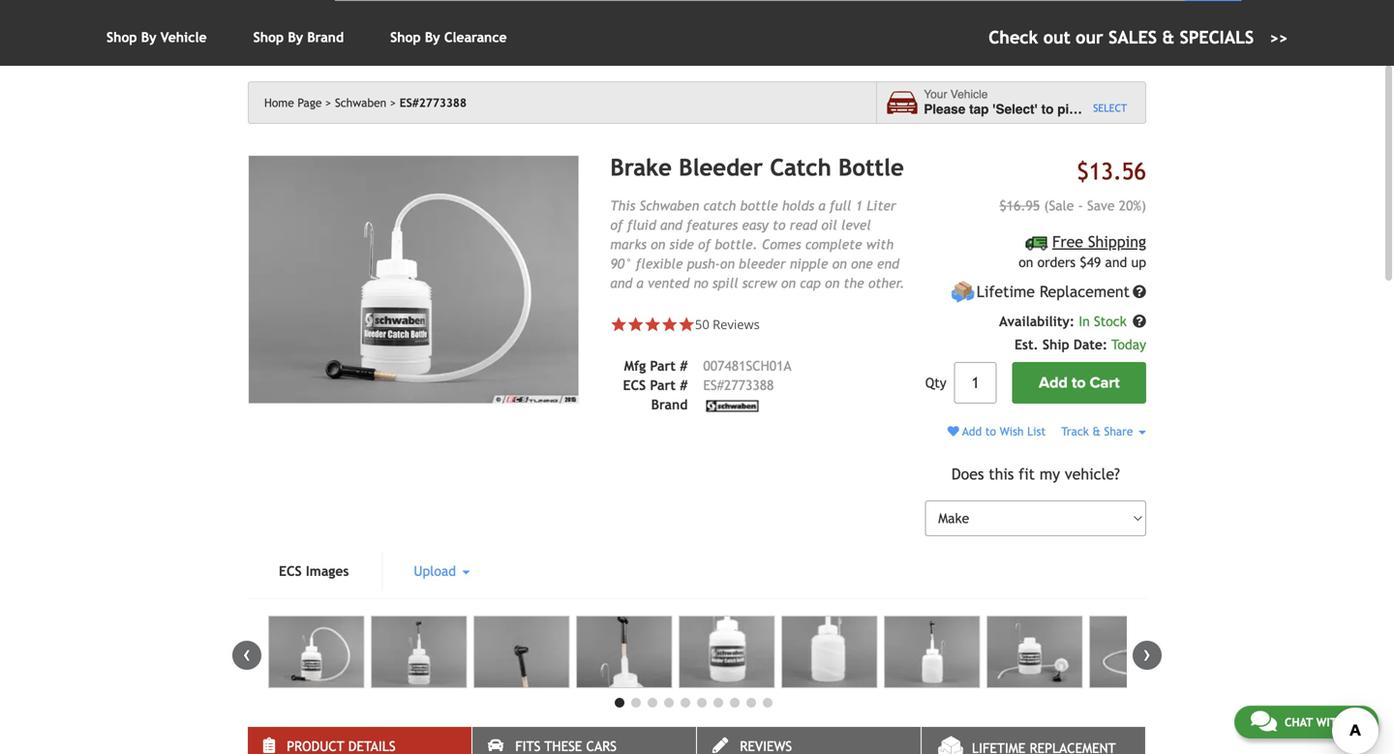 Task type: vqa. For each thing, say whether or not it's contained in the screenshot.
Oxygen
no



Task type: describe. For each thing, give the bounding box(es) containing it.
on left cap
[[781, 275, 796, 291]]

holds
[[782, 198, 814, 213]]

add for add to wish list
[[962, 425, 982, 438]]

›
[[1143, 641, 1151, 667]]

in
[[1079, 314, 1090, 329]]

on up flexible
[[651, 237, 665, 252]]

shop by clearance
[[390, 30, 507, 45]]

'select'
[[993, 102, 1038, 117]]

push-
[[687, 256, 720, 271]]

shop for shop by brand
[[253, 30, 284, 45]]

1 vertical spatial a
[[818, 198, 826, 213]]

0 vertical spatial schwaben
[[335, 96, 387, 109]]

shop by brand
[[253, 30, 344, 45]]

this
[[610, 198, 635, 213]]

sales & specials link
[[989, 24, 1288, 50]]

fluid
[[627, 217, 656, 233]]

add to wish list link
[[948, 425, 1046, 438]]

4 star image from the left
[[661, 316, 678, 333]]

track & share
[[1061, 425, 1137, 438]]

liter
[[867, 198, 896, 213]]

brake bleeder catch bottle
[[610, 154, 904, 181]]

vehicle
[[1098, 102, 1143, 117]]

brand for shop by brand
[[307, 30, 344, 45]]

this schwaben catch bottle holds a full 1 liter of fluid and features easy to read oil level marks on side of bottle. comes complete with 90° flexible push-on bleeder nipple on one end and a vented no spill screw on cap on the other.
[[610, 198, 905, 291]]

home page
[[264, 96, 322, 109]]

does this fit my vehicle?
[[951, 465, 1120, 483]]

easy
[[742, 217, 769, 233]]

to inside this schwaben catch bottle holds a full 1 liter of fluid and features easy to read oil level marks on side of bottle. comes complete with 90° flexible push-on bleeder nipple on one end and a vented no spill screw on cap on the other.
[[773, 217, 786, 233]]

cap
[[800, 275, 821, 291]]

free shipping image
[[1026, 237, 1048, 250]]

& for track
[[1092, 425, 1101, 438]]

please
[[924, 102, 966, 117]]

1 horizontal spatial with
[[1316, 715, 1345, 729]]

(sale
[[1044, 198, 1074, 213]]

select
[[1093, 102, 1127, 114]]

features
[[686, 217, 738, 233]]

shipping
[[1088, 233, 1146, 251]]

marks
[[610, 237, 647, 252]]

qty
[[925, 375, 946, 391]]

007481sch01a ecs part #
[[623, 358, 792, 393]]

one
[[851, 256, 873, 271]]

select link
[[1093, 101, 1127, 116]]

bottle
[[740, 198, 778, 213]]

brand for es# 2773388 brand
[[651, 397, 688, 412]]

schwaben image
[[703, 400, 761, 412]]

pick
[[1057, 102, 1084, 117]]

add to wish list
[[959, 425, 1046, 438]]

1
[[855, 198, 862, 213]]

with inside this schwaben catch bottle holds a full 1 liter of fluid and features easy to read oil level marks on side of bottle. comes complete with 90° flexible push-on bleeder nipple on one end and a vented no spill screw on cap on the other.
[[866, 237, 894, 252]]

mfg
[[624, 358, 646, 374]]

catch
[[703, 198, 736, 213]]

specials
[[1180, 27, 1254, 47]]

other.
[[868, 275, 905, 291]]

and inside the free shipping on orders $49 and up
[[1105, 255, 1127, 270]]

vented
[[648, 275, 690, 291]]

5 star image from the left
[[678, 316, 695, 333]]

es# 2773388 brand
[[651, 377, 774, 412]]

bleeder
[[679, 154, 763, 181]]

sales & specials
[[1109, 27, 1254, 47]]

by for vehicle
[[141, 30, 156, 45]]

replacement
[[1040, 283, 1130, 301]]

shop by clearance link
[[390, 30, 507, 45]]

chat
[[1285, 715, 1313, 729]]

comes
[[762, 237, 801, 252]]

fit
[[1019, 465, 1035, 483]]

ecs images link
[[248, 552, 380, 591]]

$16.95
[[999, 198, 1040, 213]]

vehicle?
[[1065, 465, 1120, 483]]

0 horizontal spatial a
[[636, 275, 644, 291]]

ship
[[1043, 337, 1069, 353]]

clearance
[[444, 30, 507, 45]]

bleeder
[[739, 256, 786, 271]]

2 vertical spatial and
[[610, 275, 632, 291]]

on down complete
[[832, 256, 847, 271]]

‹ link
[[232, 641, 261, 670]]

1 vertical spatial of
[[698, 237, 711, 252]]

this product is lifetime replacement eligible image
[[951, 280, 975, 304]]

$16.95 (sale - save 20%)
[[999, 198, 1146, 213]]

ecs inside 'link'
[[279, 564, 302, 579]]

comments image
[[1251, 710, 1277, 733]]

3 star image from the left
[[644, 316, 661, 333]]

tap
[[969, 102, 989, 117]]

› link
[[1133, 641, 1162, 670]]

add to cart button
[[1012, 362, 1146, 404]]

by for clearance
[[425, 30, 440, 45]]

shop for shop by vehicle
[[106, 30, 137, 45]]

20%)
[[1119, 198, 1146, 213]]

50 reviews
[[695, 316, 760, 333]]

& for sales
[[1162, 27, 1175, 47]]

1 part from the top
[[650, 358, 676, 374]]

oil
[[821, 217, 837, 233]]

$49
[[1080, 255, 1101, 270]]

bottle.
[[715, 237, 758, 252]]

screw
[[742, 275, 777, 291]]

add to cart
[[1039, 374, 1120, 392]]

does
[[951, 465, 984, 483]]



Task type: locate. For each thing, give the bounding box(es) containing it.
1 vertical spatial vehicle
[[950, 88, 988, 101]]

1 by from the left
[[141, 30, 156, 45]]

2 # from the top
[[680, 377, 688, 393]]

0 horizontal spatial &
[[1092, 425, 1101, 438]]

0 vertical spatial brand
[[307, 30, 344, 45]]

add inside button
[[1039, 374, 1068, 392]]

of
[[610, 217, 623, 233], [698, 237, 711, 252]]

0 vertical spatial a
[[1087, 102, 1095, 117]]

flexible
[[636, 256, 683, 271]]

&
[[1162, 27, 1175, 47], [1092, 425, 1101, 438]]

end
[[877, 256, 899, 271]]

1 horizontal spatial ecs
[[623, 377, 646, 393]]

cart
[[1090, 374, 1120, 392]]

and down shipping
[[1105, 255, 1127, 270]]

a left full
[[818, 198, 826, 213]]

list
[[1027, 425, 1046, 438]]

-
[[1078, 198, 1083, 213]]

ecs down mfg
[[623, 377, 646, 393]]

a down flexible
[[636, 275, 644, 291]]

track
[[1061, 425, 1089, 438]]

1 horizontal spatial and
[[660, 217, 682, 233]]

heart image
[[948, 426, 959, 437]]

3 shop from the left
[[390, 30, 421, 45]]

no
[[694, 275, 708, 291]]

es#
[[703, 377, 724, 393]]

0 horizontal spatial brand
[[307, 30, 344, 45]]

your vehicle please tap 'select' to pick a vehicle
[[924, 88, 1143, 117]]

es#2773388
[[400, 96, 467, 109]]

0 vertical spatial vehicle
[[160, 30, 207, 45]]

to inside button
[[1072, 374, 1086, 392]]

0 vertical spatial #
[[680, 358, 688, 374]]

to left the pick
[[1041, 102, 1054, 117]]

page
[[298, 96, 322, 109]]

1 horizontal spatial vehicle
[[950, 88, 988, 101]]

orders
[[1037, 255, 1076, 270]]

& right sales
[[1162, 27, 1175, 47]]

to left cart
[[1072, 374, 1086, 392]]

0 horizontal spatial with
[[866, 237, 894, 252]]

0 vertical spatial add
[[1039, 374, 1068, 392]]

1 horizontal spatial by
[[288, 30, 303, 45]]

and up side
[[660, 217, 682, 233]]

ecs
[[623, 377, 646, 393], [279, 564, 302, 579]]

# left es#
[[680, 377, 688, 393]]

nipple
[[790, 256, 828, 271]]

schwaben link
[[335, 96, 396, 109]]

50
[[695, 316, 709, 333]]

of up push-
[[698, 237, 711, 252]]

0 horizontal spatial schwaben
[[335, 96, 387, 109]]

0 vertical spatial with
[[866, 237, 894, 252]]

2773388
[[724, 377, 774, 393]]

est.
[[1015, 337, 1038, 353]]

1 horizontal spatial brand
[[651, 397, 688, 412]]

on inside the free shipping on orders $49 and up
[[1019, 255, 1033, 270]]

schwaben
[[335, 96, 387, 109], [639, 198, 699, 213]]

brand
[[307, 30, 344, 45], [651, 397, 688, 412]]

images
[[306, 564, 349, 579]]

schwaben right the page
[[335, 96, 387, 109]]

vehicle
[[160, 30, 207, 45], [950, 88, 988, 101]]

of down the this
[[610, 217, 623, 233]]

us
[[1348, 715, 1362, 729]]

brand up the page
[[307, 30, 344, 45]]

0 vertical spatial &
[[1162, 27, 1175, 47]]

90°
[[610, 256, 632, 271]]

to up comes at right
[[773, 217, 786, 233]]

1 vertical spatial add
[[962, 425, 982, 438]]

2 horizontal spatial a
[[1087, 102, 1095, 117]]

on up spill
[[720, 256, 735, 271]]

a
[[1087, 102, 1095, 117], [818, 198, 826, 213], [636, 275, 644, 291]]

1 vertical spatial ecs
[[279, 564, 302, 579]]

up
[[1131, 255, 1146, 270]]

‹
[[243, 641, 251, 667]]

upload
[[414, 564, 460, 579]]

availability: in stock
[[999, 314, 1131, 329]]

1 vertical spatial part
[[650, 377, 676, 393]]

part down mfg part #
[[650, 377, 676, 393]]

0 horizontal spatial add
[[962, 425, 982, 438]]

2 star image from the left
[[627, 316, 644, 333]]

1 vertical spatial and
[[1105, 255, 1127, 270]]

with up end
[[866, 237, 894, 252]]

0 horizontal spatial ecs
[[279, 564, 302, 579]]

the
[[844, 275, 864, 291]]

brake
[[610, 154, 672, 181]]

home page link
[[264, 96, 331, 109]]

2 vertical spatial a
[[636, 275, 644, 291]]

0 horizontal spatial vehicle
[[160, 30, 207, 45]]

0 horizontal spatial shop
[[106, 30, 137, 45]]

brand down mfg part #
[[651, 397, 688, 412]]

ecs inside '007481sch01a ecs part #'
[[623, 377, 646, 393]]

1 vertical spatial brand
[[651, 397, 688, 412]]

bottle
[[838, 154, 904, 181]]

# inside '007481sch01a ecs part #'
[[680, 377, 688, 393]]

this
[[989, 465, 1014, 483]]

# up es# 2773388 brand
[[680, 358, 688, 374]]

2 horizontal spatial and
[[1105, 255, 1127, 270]]

1 star image from the left
[[610, 316, 627, 333]]

star image
[[610, 316, 627, 333], [627, 316, 644, 333], [644, 316, 661, 333], [661, 316, 678, 333], [678, 316, 695, 333]]

1 horizontal spatial schwaben
[[639, 198, 699, 213]]

0 vertical spatial ecs
[[623, 377, 646, 393]]

0 horizontal spatial and
[[610, 275, 632, 291]]

free
[[1052, 233, 1083, 251]]

today
[[1112, 337, 1146, 353]]

2 part from the top
[[650, 377, 676, 393]]

lifetime
[[977, 283, 1035, 301]]

1 horizontal spatial of
[[698, 237, 711, 252]]

13.56
[[1089, 158, 1146, 185]]

by for brand
[[288, 30, 303, 45]]

add down 'ship'
[[1039, 374, 1068, 392]]

vehicle inside your vehicle please tap 'select' to pick a vehicle
[[950, 88, 988, 101]]

ecs images
[[279, 564, 349, 579]]

home
[[264, 96, 294, 109]]

on left "the"
[[825, 275, 840, 291]]

chat with us
[[1285, 715, 1362, 729]]

a inside your vehicle please tap 'select' to pick a vehicle
[[1087, 102, 1095, 117]]

shop by brand link
[[253, 30, 344, 45]]

Search text field
[[335, 0, 1185, 1]]

add right heart image on the bottom of page
[[962, 425, 982, 438]]

with left the us
[[1316, 715, 1345, 729]]

1 vertical spatial #
[[680, 377, 688, 393]]

track & share button
[[1061, 425, 1146, 438]]

1 horizontal spatial add
[[1039, 374, 1068, 392]]

shop for shop by clearance
[[390, 30, 421, 45]]

add for add to cart
[[1039, 374, 1068, 392]]

part inside '007481sch01a ecs part #'
[[650, 377, 676, 393]]

catch
[[770, 154, 831, 181]]

mfg part #
[[624, 358, 688, 374]]

0 horizontal spatial by
[[141, 30, 156, 45]]

to left wish
[[985, 425, 996, 438]]

1 horizontal spatial &
[[1162, 27, 1175, 47]]

1 shop from the left
[[106, 30, 137, 45]]

schwaben inside this schwaben catch bottle holds a full 1 liter of fluid and features easy to read oil level marks on side of bottle. comes complete with 90° flexible push-on bleeder nipple on one end and a vented no spill screw on cap on the other.
[[639, 198, 699, 213]]

availability:
[[999, 314, 1075, 329]]

2 horizontal spatial by
[[425, 30, 440, 45]]

1 vertical spatial &
[[1092, 425, 1101, 438]]

1 horizontal spatial a
[[818, 198, 826, 213]]

0 vertical spatial and
[[660, 217, 682, 233]]

0 vertical spatial of
[[610, 217, 623, 233]]

3 by from the left
[[425, 30, 440, 45]]

2 shop from the left
[[253, 30, 284, 45]]

with
[[866, 237, 894, 252], [1316, 715, 1345, 729]]

free shipping on orders $49 and up
[[1019, 233, 1146, 270]]

None text field
[[954, 362, 997, 404]]

and down 90°
[[610, 275, 632, 291]]

2 horizontal spatial shop
[[390, 30, 421, 45]]

ecs left images
[[279, 564, 302, 579]]

on down free shipping image
[[1019, 255, 1033, 270]]

shop by vehicle link
[[106, 30, 207, 45]]

1 vertical spatial with
[[1316, 715, 1345, 729]]

brand inside es# 2773388 brand
[[651, 397, 688, 412]]

to inside your vehicle please tap 'select' to pick a vehicle
[[1041, 102, 1054, 117]]

question circle image
[[1133, 315, 1146, 328]]

1 horizontal spatial shop
[[253, 30, 284, 45]]

reviews
[[713, 316, 760, 333]]

chat with us link
[[1234, 706, 1379, 739]]

007481sch01a
[[703, 358, 792, 374]]

complete
[[805, 237, 862, 252]]

read
[[790, 217, 817, 233]]

on
[[651, 237, 665, 252], [1019, 255, 1033, 270], [720, 256, 735, 271], [832, 256, 847, 271], [781, 275, 796, 291], [825, 275, 840, 291]]

question circle image
[[1133, 285, 1146, 299]]

spill
[[712, 275, 738, 291]]

shop by vehicle
[[106, 30, 207, 45]]

sales
[[1109, 27, 1157, 47]]

schwaben up fluid
[[639, 198, 699, 213]]

0 horizontal spatial of
[[610, 217, 623, 233]]

1 vertical spatial schwaben
[[639, 198, 699, 213]]

0 vertical spatial part
[[650, 358, 676, 374]]

side
[[669, 237, 694, 252]]

& right the track in the right of the page
[[1092, 425, 1101, 438]]

2 by from the left
[[288, 30, 303, 45]]

add
[[1039, 374, 1068, 392], [962, 425, 982, 438]]

1 # from the top
[[680, 358, 688, 374]]

es#2773388 - 007481sch01a - brake bleeder catch bottle - this schwaben catch bottle holds a full 1 liter of fluid and features easy to read oil level marks on side of bottle. comes complete with 90 flexible push-on bleeder nipple on one end and a vented no spill screw on cap on the other. - schwaben - audi bmw volkswagen mercedes benz mini image
[[248, 155, 579, 404], [268, 616, 364, 688], [371, 616, 467, 688], [473, 616, 570, 688], [576, 616, 672, 688], [679, 616, 775, 688], [781, 616, 877, 688], [884, 616, 980, 688], [986, 616, 1083, 688], [1089, 616, 1185, 688]]

a right the pick
[[1087, 102, 1095, 117]]

part right mfg
[[650, 358, 676, 374]]

your
[[924, 88, 947, 101]]

stock
[[1094, 314, 1127, 329]]



